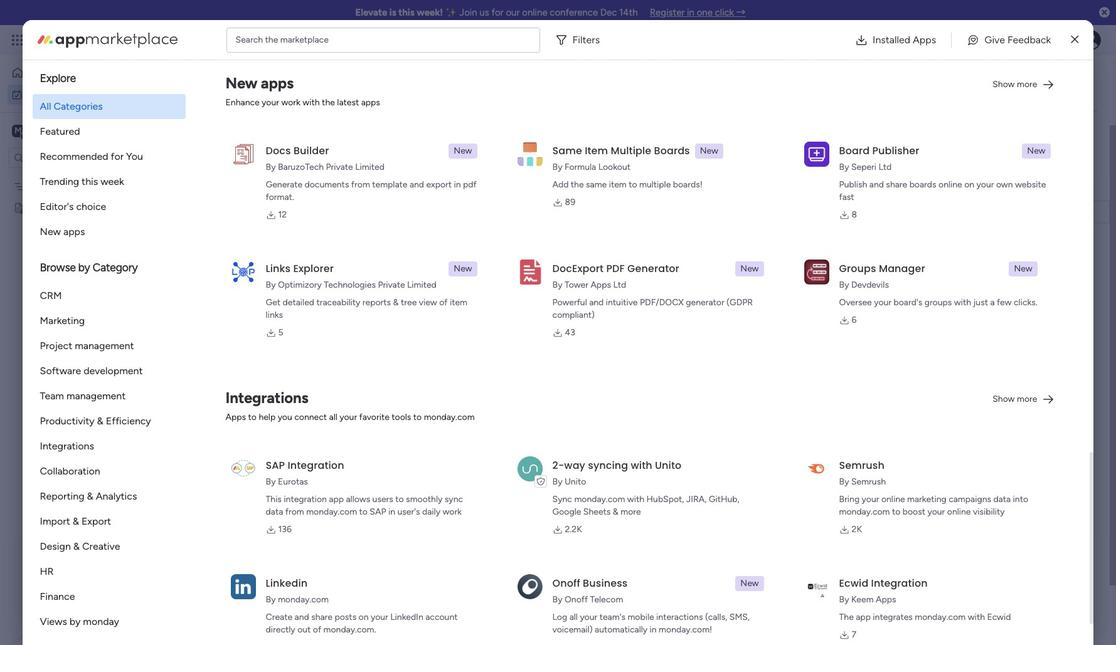 Task type: vqa. For each thing, say whether or not it's contained in the screenshot.


Task type: locate. For each thing, give the bounding box(es) containing it.
by down 2-
[[553, 477, 563, 488]]

with inside 2-way syncing with unito by unito
[[631, 459, 653, 473]]

1 vertical spatial items
[[286, 298, 308, 309]]

& for creative
[[73, 541, 80, 553]]

dec
[[601, 7, 617, 18]]

2 show more button from the top
[[988, 390, 1061, 410]]

from inside this integration app allows users to smoothly sync data from monday.com to sap in user's daily work
[[285, 507, 304, 518]]

user's
[[398, 507, 420, 518]]

invite members image
[[952, 34, 964, 46]]

0 vertical spatial by
[[78, 261, 90, 275]]

week for next week /
[[239, 340, 269, 355]]

0 horizontal spatial item
[[289, 185, 307, 196]]

2 horizontal spatial this
[[551, 208, 566, 218]]

item down lookout
[[609, 180, 627, 190]]

more for new apps
[[1018, 79, 1038, 90]]

pdf/docx
[[640, 298, 684, 308]]

and inside powerful and intuitive pdf/docx generator (gdpr compliant)
[[590, 298, 604, 308]]

lottie animation element
[[0, 519, 160, 646]]

item inside past dates / 1 item
[[289, 185, 307, 196]]

ltd down 'docexport pdf generator'
[[614, 280, 627, 291]]

help image
[[1038, 34, 1050, 46]]

limited up generate documents from template and export in pdf format. at top left
[[355, 162, 385, 173]]

0 vertical spatial integration
[[288, 459, 344, 473]]

formula
[[565, 162, 597, 173]]

2 horizontal spatial the
[[571, 180, 584, 190]]

/ for this week / 0 items
[[270, 294, 276, 310]]

apps right latest
[[361, 97, 380, 108]]

app logo image left the eurotas
[[231, 457, 256, 482]]

by left the eurotas
[[266, 477, 276, 488]]

by up get
[[266, 280, 276, 291]]

sync
[[445, 495, 463, 505]]

0 vertical spatial private
[[326, 162, 353, 173]]

monday.com inside this integration app allows users to smoothly sync data from monday.com to sap in user's daily work
[[306, 507, 357, 518]]

integration inside ecwid integration by keem apps
[[872, 577, 928, 591]]

design
[[40, 541, 71, 553]]

my for my work
[[28, 89, 40, 100]]

1 horizontal spatial from
[[351, 180, 370, 190]]

0 horizontal spatial my
[[28, 89, 40, 100]]

this right is in the left top of the page
[[399, 7, 415, 18]]

by inside semrush by semrush
[[840, 477, 850, 488]]

your left favorite
[[340, 412, 357, 423]]

the right add
[[571, 180, 584, 190]]

1 horizontal spatial 0
[[259, 253, 264, 264]]

0 vertical spatial sap
[[266, 459, 285, 473]]

is
[[390, 7, 397, 18]]

& up export
[[87, 491, 93, 503]]

2 vertical spatial this
[[266, 495, 282, 505]]

items up optimizory
[[267, 253, 288, 264]]

sap down users
[[370, 507, 386, 518]]

automatically
[[595, 625, 648, 636]]

6
[[852, 315, 857, 326]]

0 horizontal spatial from
[[285, 507, 304, 518]]

list box
[[0, 173, 160, 388]]

data inside this integration app allows users to smoothly sync data from monday.com to sap in user's daily work
[[266, 507, 283, 518]]

and for powerful and intuitive pdf/docx generator (gdpr compliant)
[[590, 298, 604, 308]]

→
[[737, 7, 746, 18]]

add
[[553, 180, 569, 190]]

campaigns
[[949, 495, 992, 505]]

online
[[522, 7, 548, 18], [939, 180, 963, 190], [882, 495, 906, 505], [948, 507, 971, 518]]

marketing up editor's
[[30, 181, 69, 192]]

app logo image left docs at the top left of the page
[[231, 142, 256, 167]]

efficiency
[[106, 416, 151, 428]]

onoff down onoff business
[[565, 595, 588, 606]]

by seperi ltd
[[840, 162, 892, 173]]

onoff up by onoff telecom
[[553, 577, 581, 591]]

items
[[267, 253, 288, 264], [286, 298, 308, 309], [259, 389, 281, 399]]

workspace image
[[12, 124, 24, 138]]

1 vertical spatial private
[[378, 280, 405, 291]]

1 vertical spatial on
[[359, 613, 369, 623]]

by right the "browse"
[[78, 261, 90, 275]]

apps up enhance your work with the latest apps
[[261, 74, 294, 92]]

2 show from the top
[[993, 394, 1015, 405]]

1 horizontal spatial integration
[[872, 577, 928, 591]]

views by monday
[[40, 616, 119, 628]]

1 vertical spatial data
[[266, 507, 283, 518]]

0 vertical spatial monday
[[56, 33, 99, 47]]

app logo image left 2-
[[518, 457, 543, 482]]

with
[[303, 97, 320, 108], [955, 298, 972, 308], [631, 459, 653, 473], [628, 495, 645, 505], [968, 613, 986, 623]]

0 up links
[[278, 298, 284, 309]]

items for today /
[[267, 253, 288, 264]]

new apps down editor's
[[40, 226, 85, 238]]

marketing inside list box
[[30, 181, 69, 192]]

0 horizontal spatial this
[[212, 294, 234, 310]]

0 vertical spatial show
[[993, 79, 1015, 90]]

1 vertical spatial limited
[[407, 280, 437, 291]]

hubspot,
[[647, 495, 685, 505]]

monday up home button
[[56, 33, 99, 47]]

0 horizontal spatial all
[[329, 412, 338, 423]]

1 horizontal spatial share
[[887, 180, 908, 190]]

/ right today
[[250, 249, 256, 265]]

private up "documents"
[[326, 162, 353, 173]]

the for search
[[265, 34, 278, 45]]

on left own
[[965, 180, 975, 190]]

/ left 1 at the left
[[275, 181, 280, 197]]

1 show more from the top
[[993, 79, 1038, 90]]

board up 'seperi'
[[840, 144, 870, 158]]

search
[[236, 34, 263, 45]]

give feedback button
[[958, 27, 1062, 52]]

& left export
[[73, 516, 79, 528]]

board for board publisher
[[840, 144, 870, 158]]

feedback
[[1008, 34, 1052, 46]]

& right sheets
[[613, 507, 619, 518]]

links
[[266, 262, 291, 276]]

voicemail)
[[553, 625, 593, 636]]

all up voicemail)
[[570, 613, 578, 623]]

unito up hubspot,
[[655, 459, 682, 473]]

0 right later
[[251, 389, 257, 399]]

new apps
[[226, 74, 294, 92], [40, 226, 85, 238]]

all right connect
[[329, 412, 338, 423]]

1 vertical spatial this
[[82, 176, 98, 188]]

management for team management
[[66, 390, 126, 402]]

ltd down board publisher
[[879, 162, 892, 173]]

connect
[[295, 412, 327, 423]]

1 vertical spatial by
[[70, 616, 81, 628]]

apps down editor's choice
[[63, 226, 85, 238]]

same item multiple boards
[[553, 144, 690, 158]]

1 vertical spatial show more
[[993, 394, 1038, 405]]

1 horizontal spatial data
[[994, 495, 1011, 505]]

limited up the view
[[407, 280, 437, 291]]

monday.com!
[[659, 625, 713, 636]]

0 vertical spatial more
[[1018, 79, 1038, 90]]

and inside create and share posts on your linkedin account directly out of monday.com.
[[295, 613, 309, 623]]

of right the "out"
[[313, 625, 321, 636]]

1 horizontal spatial my
[[188, 73, 217, 101]]

project management
[[40, 340, 134, 352]]

week for this week / 0 items
[[237, 294, 267, 310]]

0 horizontal spatial new apps
[[40, 226, 85, 238]]

0 vertical spatial app
[[329, 495, 344, 505]]

share for by monday.com
[[311, 613, 333, 623]]

by baruzotech private limited
[[266, 162, 385, 173]]

and inside publish and share boards online on your own website fast
[[870, 180, 884, 190]]

sap inside "sap integration by eurotas"
[[266, 459, 285, 473]]

marketplace
[[280, 34, 329, 45]]

1 vertical spatial this
[[212, 294, 234, 310]]

0 vertical spatial items
[[267, 253, 288, 264]]

Search in workspace field
[[26, 151, 105, 165]]

1 horizontal spatial board
[[840, 144, 870, 158]]

this inside this integration app allows users to smoothly sync data from monday.com to sap in user's daily work
[[266, 495, 282, 505]]

inbox image
[[924, 34, 937, 46]]

1 vertical spatial integration
[[872, 577, 928, 591]]

app logo image for 89
[[518, 142, 543, 167]]

0 horizontal spatial the
[[265, 34, 278, 45]]

sync monday.com with hubspot, jira, github, google sheets & more
[[553, 495, 740, 518]]

1 vertical spatial unito
[[565, 477, 587, 488]]

by down docs at the top left of the page
[[266, 162, 276, 173]]

your down devdevils
[[875, 298, 892, 308]]

by tower apps ltd
[[553, 280, 627, 291]]

baruzotech
[[278, 162, 324, 173]]

later / 0 items
[[212, 385, 281, 401]]

the left latest
[[322, 97, 335, 108]]

&
[[393, 298, 399, 308], [97, 416, 104, 428], [87, 491, 93, 503], [613, 507, 619, 518], [73, 516, 79, 528], [73, 541, 80, 553]]

and down 'by tower apps ltd'
[[590, 298, 604, 308]]

0 for later /
[[251, 389, 257, 399]]

software
[[40, 365, 81, 377]]

integration for ecwid integration
[[872, 577, 928, 591]]

recommended
[[40, 151, 108, 163]]

0 inside 'today / 0 items'
[[259, 253, 264, 264]]

1 vertical spatial marketing
[[40, 315, 85, 327]]

from left "template"
[[351, 180, 370, 190]]

0 vertical spatial show more
[[993, 79, 1038, 90]]

trending this week
[[40, 176, 124, 188]]

/ right later
[[243, 385, 248, 401]]

semrush by semrush
[[840, 459, 886, 488]]

items inside 'today / 0 items'
[[267, 253, 288, 264]]

pdf
[[463, 180, 477, 190]]

1 horizontal spatial this
[[266, 495, 282, 505]]

integrates
[[873, 613, 913, 623]]

apps down "pdf"
[[591, 280, 611, 291]]

to inside bring your online marketing campaigns data into monday.com to boost your online visibility
[[893, 507, 901, 518]]

& inside sync monday.com with hubspot, jira, github, google sheets & more
[[613, 507, 619, 518]]

new for board publisher
[[1028, 146, 1046, 156]]

import
[[40, 516, 70, 528]]

1 image
[[933, 26, 945, 40]]

monday.com up sheets
[[575, 495, 625, 505]]

0 vertical spatial apps
[[261, 74, 294, 92]]

all inside log all your team's mobile interactions (calls, sms, voicemail) automatically in monday.com!
[[570, 613, 578, 623]]

of right the view
[[440, 298, 448, 308]]

0 horizontal spatial ltd
[[614, 280, 627, 291]]

recommended for you
[[40, 151, 143, 163]]

this up "choice"
[[82, 176, 98, 188]]

by up bring
[[840, 477, 850, 488]]

2 horizontal spatial apps
[[361, 97, 380, 108]]

new for docs builder
[[454, 146, 472, 156]]

& left 'tree'
[[393, 298, 399, 308]]

integration
[[284, 495, 327, 505]]

1 show more button from the top
[[988, 75, 1061, 95]]

share inside publish and share boards online on your own website fast
[[887, 180, 908, 190]]

productivity & efficiency
[[40, 416, 151, 428]]

board right the multiple
[[694, 181, 717, 192]]

1 horizontal spatial sap
[[370, 507, 386, 518]]

0 vertical spatial show more button
[[988, 75, 1061, 95]]

0 horizontal spatial limited
[[355, 162, 385, 173]]

your
[[262, 97, 279, 108], [977, 180, 995, 190], [875, 298, 892, 308], [340, 412, 357, 423], [862, 495, 880, 505], [928, 507, 946, 518], [371, 613, 389, 623], [580, 613, 598, 623]]

lookout
[[599, 162, 631, 173]]

to left the boost
[[893, 507, 901, 518]]

for left you
[[111, 151, 124, 163]]

2 vertical spatial more
[[621, 507, 641, 518]]

unito down way
[[565, 477, 587, 488]]

show
[[993, 79, 1015, 90], [993, 394, 1015, 405]]

0 vertical spatial data
[[994, 495, 1011, 505]]

1 vertical spatial the
[[322, 97, 335, 108]]

account
[[426, 613, 458, 623]]

2 horizontal spatial item
[[609, 180, 627, 190]]

integration
[[288, 459, 344, 473], [872, 577, 928, 591]]

add the same item to multiple boards!
[[553, 180, 703, 190]]

2 show more from the top
[[993, 394, 1038, 405]]

0 horizontal spatial sap
[[266, 459, 285, 473]]

work down sync
[[443, 507, 462, 518]]

marketing
[[908, 495, 947, 505]]

0 vertical spatial marketing
[[30, 181, 69, 192]]

monday right views
[[83, 616, 119, 628]]

14th
[[620, 7, 638, 18]]

2 vertical spatial management
[[66, 390, 126, 402]]

option
[[0, 175, 160, 178]]

app logo image left the groups
[[805, 260, 830, 285]]

in inside generate documents from template and export in pdf format.
[[454, 180, 461, 190]]

0 horizontal spatial for
[[111, 151, 124, 163]]

publish and share boards online on your own website fast
[[840, 180, 1047, 203]]

private board image
[[13, 202, 25, 214]]

by right views
[[70, 616, 81, 628]]

apps
[[261, 74, 294, 92], [361, 97, 380, 108], [63, 226, 85, 238]]

1 horizontal spatial for
[[492, 7, 504, 18]]

log
[[553, 613, 568, 623]]

integrations down productivity
[[40, 441, 94, 453]]

users
[[373, 495, 394, 505]]

marketing for marketing plan
[[30, 181, 69, 192]]

monday.com up 2k
[[840, 507, 891, 518]]

show for integrations
[[993, 394, 1015, 405]]

by up log
[[553, 595, 563, 606]]

2-way syncing with unito by unito
[[553, 459, 682, 488]]

marketing up the project
[[40, 315, 85, 327]]

my inside button
[[28, 89, 40, 100]]

in inside log all your team's mobile interactions (calls, sms, voicemail) automatically in monday.com!
[[650, 625, 657, 636]]

0 left links
[[259, 253, 264, 264]]

Filter dashboard by text search field
[[185, 126, 303, 146]]

1 vertical spatial 0
[[278, 298, 284, 309]]

1 horizontal spatial apps
[[261, 74, 294, 92]]

monday.com down the integration
[[306, 507, 357, 518]]

by inside ecwid integration by keem apps
[[840, 595, 850, 606]]

items up help on the left of page
[[259, 389, 281, 399]]

1 vertical spatial show more button
[[988, 390, 1061, 410]]

0 vertical spatial all
[[329, 412, 338, 423]]

limited
[[355, 162, 385, 173], [407, 280, 437, 291]]

week down 89
[[568, 208, 587, 218]]

management for project management
[[75, 340, 134, 352]]

integration up integrates
[[872, 577, 928, 591]]

2 horizontal spatial 0
[[278, 298, 284, 309]]

0 vertical spatial unito
[[655, 459, 682, 473]]

by up the
[[840, 595, 850, 606]]

0 vertical spatial the
[[265, 34, 278, 45]]

this for app
[[266, 495, 282, 505]]

by for browse
[[78, 261, 90, 275]]

sheets
[[584, 507, 611, 518]]

apps right notifications image
[[913, 34, 937, 46]]

1 vertical spatial ltd
[[614, 280, 627, 291]]

2 vertical spatial 0
[[251, 389, 257, 399]]

the for add
[[571, 180, 584, 190]]

1 horizontal spatial of
[[440, 298, 448, 308]]

by inside "sap integration by eurotas"
[[266, 477, 276, 488]]

items inside the "later / 0 items"
[[259, 389, 281, 399]]

integration inside "sap integration by eurotas"
[[288, 459, 344, 473]]

choice
[[76, 201, 106, 213]]

1 vertical spatial share
[[311, 613, 333, 623]]

website
[[1016, 180, 1047, 190]]

see plans
[[220, 35, 257, 45]]

documents
[[305, 180, 349, 190]]

monday.com inside sync monday.com with hubspot, jira, github, google sheets & more
[[575, 495, 625, 505]]

/ for past dates / 1 item
[[275, 181, 280, 197]]

my
[[188, 73, 217, 101], [28, 89, 40, 100]]

0 vertical spatial new apps
[[226, 74, 294, 92]]

week for this week
[[568, 208, 587, 218]]

apps inside button
[[913, 34, 937, 46]]

app logo image
[[231, 142, 256, 167], [518, 142, 543, 167], [805, 142, 830, 167], [231, 260, 256, 285], [518, 260, 543, 285], [805, 260, 830, 285], [231, 457, 256, 482], [518, 457, 543, 482], [805, 457, 830, 482], [231, 575, 256, 600], [518, 575, 543, 600], [805, 575, 830, 600]]

0 inside the "later / 0 items"
[[251, 389, 257, 399]]

app left allows
[[329, 495, 344, 505]]

views
[[40, 616, 67, 628]]

0 vertical spatial this
[[551, 208, 566, 218]]

register in one click → link
[[650, 7, 746, 18]]

app logo image left semrush by semrush on the bottom right
[[805, 457, 830, 482]]

your right bring
[[862, 495, 880, 505]]

/ for next week /
[[272, 340, 278, 355]]

0 vertical spatial ecwid
[[840, 577, 869, 591]]

this up next
[[212, 294, 234, 310]]

private up the reports
[[378, 280, 405, 291]]

week down links
[[237, 294, 267, 310]]

publisher
[[873, 144, 920, 158]]

the right search
[[265, 34, 278, 45]]

1 vertical spatial all
[[570, 613, 578, 623]]

and down by seperi ltd
[[870, 180, 884, 190]]

online right boards
[[939, 180, 963, 190]]

few
[[998, 298, 1012, 308]]

generate documents from template and export in pdf format.
[[266, 180, 477, 203]]

log all your team's mobile interactions (calls, sms, voicemail) automatically in monday.com!
[[553, 613, 750, 636]]

1 vertical spatial ecwid
[[988, 613, 1012, 623]]

ecwid inside ecwid integration by keem apps
[[840, 577, 869, 591]]

bring
[[840, 495, 860, 505]]

with inside sync monday.com with hubspot, jira, github, google sheets & more
[[628, 495, 645, 505]]

your down by onoff telecom
[[580, 613, 598, 623]]

by inside the linkedin by monday.com
[[266, 595, 276, 606]]

the app integrates monday.com with ecwid
[[840, 613, 1012, 623]]

from down the integration
[[285, 507, 304, 518]]

app logo image left same
[[518, 142, 543, 167]]

1 show from the top
[[993, 79, 1015, 90]]

0 horizontal spatial integration
[[288, 459, 344, 473]]

item right 1 at the left
[[289, 185, 307, 196]]

0 horizontal spatial board
[[694, 181, 717, 192]]

docexport
[[553, 262, 604, 276]]

0 horizontal spatial apps
[[63, 226, 85, 238]]

1 horizontal spatial item
[[450, 298, 468, 308]]

2 vertical spatial items
[[259, 389, 281, 399]]

136
[[278, 525, 292, 535]]

None search field
[[185, 126, 303, 146]]

0 vertical spatial 0
[[259, 253, 264, 264]]

1 horizontal spatial new apps
[[226, 74, 294, 92]]

today / 0 items
[[212, 249, 288, 265]]

2 vertical spatial the
[[571, 180, 584, 190]]

share left posts
[[311, 613, 333, 623]]

main workspace
[[29, 125, 103, 137]]

by
[[78, 261, 90, 275], [70, 616, 81, 628]]

lottie animation image
[[0, 519, 160, 646]]

0 vertical spatial on
[[965, 180, 975, 190]]

share inside create and share posts on your linkedin account directly out of monday.com.
[[311, 613, 333, 623]]

your left linkedin
[[371, 613, 389, 623]]

0 horizontal spatial ecwid
[[840, 577, 869, 591]]

0 horizontal spatial private
[[326, 162, 353, 173]]

latest
[[337, 97, 359, 108]]

0 for today /
[[259, 253, 264, 264]]

0 vertical spatial management
[[127, 33, 195, 47]]

week right next
[[239, 340, 269, 355]]



Task type: describe. For each thing, give the bounding box(es) containing it.
7
[[852, 630, 857, 641]]

show more for new apps
[[993, 79, 1038, 90]]

customize
[[421, 130, 463, 141]]

join
[[460, 7, 478, 18]]

work right work
[[282, 97, 301, 108]]

sms,
[[730, 613, 750, 623]]

app logo image left the linkedin
[[231, 575, 256, 600]]

new for docexport pdf generator
[[741, 264, 759, 274]]

out
[[298, 625, 311, 636]]

items inside this week / 0 items
[[286, 298, 308, 309]]

just
[[974, 298, 989, 308]]

notifications image
[[896, 34, 909, 46]]

our
[[506, 7, 520, 18]]

item
[[585, 144, 609, 158]]

browse by category
[[40, 261, 138, 275]]

reporting
[[40, 491, 84, 503]]

item inside get detailed traceability reports & tree view of item links
[[450, 298, 468, 308]]

builder
[[294, 144, 329, 158]]

browse
[[40, 261, 76, 275]]

to left the multiple
[[629, 180, 638, 190]]

on inside publish and share boards online on your own website fast
[[965, 180, 975, 190]]

1 horizontal spatial limited
[[407, 280, 437, 291]]

from inside generate documents from template and export in pdf format.
[[351, 180, 370, 190]]

app logo image for 12
[[231, 142, 256, 167]]

show more button for integrations
[[988, 390, 1061, 410]]

onoff business
[[553, 577, 628, 591]]

new for links explorer
[[454, 264, 472, 274]]

give
[[985, 34, 1006, 46]]

monday.com right tools
[[424, 412, 475, 423]]

past dates / 1 item
[[212, 181, 307, 197]]

your inside create and share posts on your linkedin account directly out of monday.com.
[[371, 613, 389, 623]]

by inside 2-way syncing with unito by unito
[[553, 477, 563, 488]]

category
[[93, 261, 138, 275]]

on inside create and share posts on your linkedin account directly out of monday.com.
[[359, 613, 369, 623]]

1 vertical spatial monday
[[83, 616, 119, 628]]

app logo image for 8
[[805, 142, 830, 167]]

boost
[[903, 507, 926, 518]]

create
[[266, 613, 293, 623]]

tools
[[392, 412, 411, 423]]

online inside publish and share boards online on your own website fast
[[939, 180, 963, 190]]

app logo image for 5
[[231, 260, 256, 285]]

0 vertical spatial for
[[492, 7, 504, 18]]

notes
[[30, 202, 54, 213]]

v2 overdue deadline image
[[851, 206, 861, 218]]

week down recommended for you
[[101, 176, 124, 188]]

this for /
[[212, 294, 234, 310]]

app logo image left by onoff telecom
[[518, 575, 543, 600]]

by for views
[[70, 616, 81, 628]]

more inside sync monday.com with hubspot, jira, github, google sheets & more
[[621, 507, 641, 518]]

you
[[126, 151, 143, 163]]

1 vertical spatial new apps
[[40, 226, 85, 238]]

apps down later
[[226, 412, 246, 423]]

to down allows
[[359, 507, 368, 518]]

this week
[[551, 208, 587, 218]]

& for export
[[73, 516, 79, 528]]

tower
[[565, 280, 589, 291]]

apps marketplace image
[[37, 32, 177, 47]]

1 horizontal spatial the
[[322, 97, 335, 108]]

finance
[[40, 591, 75, 603]]

2k
[[852, 525, 863, 535]]

team
[[40, 390, 64, 402]]

apps inside ecwid integration by keem apps
[[876, 595, 897, 606]]

app logo image for 6
[[805, 260, 830, 285]]

monday work management
[[56, 33, 195, 47]]

one
[[697, 7, 713, 18]]

work
[[222, 73, 273, 101]]

kendall parks image
[[1082, 30, 1102, 50]]

new for onoff business
[[741, 579, 759, 589]]

hr
[[40, 566, 54, 578]]

home
[[29, 67, 53, 78]]

and inside generate documents from template and export in pdf format.
[[410, 180, 424, 190]]

manager
[[879, 262, 926, 276]]

oversee your board's groups with just a few clicks.
[[840, 298, 1038, 308]]

view
[[419, 298, 437, 308]]

& inside get detailed traceability reports & tree view of item links
[[393, 298, 399, 308]]

app logo image for 7
[[805, 575, 830, 600]]

sap integration by eurotas
[[266, 459, 344, 488]]

0 horizontal spatial this
[[82, 176, 98, 188]]

installed apps button
[[846, 27, 947, 52]]

today
[[212, 249, 247, 265]]

home button
[[8, 63, 135, 83]]

by up add
[[553, 162, 563, 173]]

to left help on the left of page
[[248, 412, 257, 423]]

0 vertical spatial this
[[399, 7, 415, 18]]

linkedin by monday.com
[[266, 577, 329, 606]]

0 horizontal spatial integrations
[[40, 441, 94, 453]]

customize button
[[400, 126, 468, 146]]

5
[[278, 328, 284, 338]]

1 horizontal spatial integrations
[[226, 389, 309, 407]]

your right enhance
[[262, 97, 279, 108]]

1 vertical spatial semrush
[[852, 477, 886, 488]]

get
[[266, 298, 281, 308]]

monday.com right integrates
[[915, 613, 966, 623]]

generate
[[266, 180, 303, 190]]

by left 'seperi'
[[840, 162, 850, 173]]

generator
[[686, 298, 725, 308]]

search everything image
[[1010, 34, 1023, 46]]

0 vertical spatial semrush
[[840, 459, 885, 473]]

week!
[[417, 7, 443, 18]]

89
[[565, 197, 576, 208]]

register
[[650, 7, 685, 18]]

to up the user's
[[396, 495, 404, 505]]

intuitive
[[606, 298, 638, 308]]

marketing for marketing
[[40, 315, 85, 327]]

✨
[[446, 7, 457, 18]]

2 vertical spatial apps
[[63, 226, 85, 238]]

new for groups manager
[[1015, 264, 1033, 274]]

monday.com inside bring your online marketing campaigns data into monday.com to boost your online visibility
[[840, 507, 891, 518]]

1 vertical spatial apps
[[361, 97, 380, 108]]

online down campaigns
[[948, 507, 971, 518]]

a
[[991, 298, 995, 308]]

board for board
[[694, 181, 717, 192]]

mobile
[[628, 613, 655, 623]]

ecwid integration by keem apps
[[840, 577, 928, 606]]

and for publish and share boards online on your own website fast
[[870, 180, 884, 190]]

of inside create and share posts on your linkedin account directly out of monday.com.
[[313, 625, 321, 636]]

app logo image for 136
[[231, 457, 256, 482]]

same
[[586, 180, 607, 190]]

by optimizory technologies private limited
[[266, 280, 437, 291]]

monday.com inside the linkedin by monday.com
[[278, 595, 329, 606]]

of inside get detailed traceability reports & tree view of item links
[[440, 298, 448, 308]]

give feedback
[[985, 34, 1052, 46]]

by left "tower"
[[553, 280, 563, 291]]

work up home button
[[101, 33, 124, 47]]

in left the one at the right of the page
[[687, 7, 695, 18]]

your inside log all your team's mobile interactions (calls, sms, voicemail) automatically in monday.com!
[[580, 613, 598, 623]]

app logo image for 43
[[518, 260, 543, 285]]

work inside button
[[42, 89, 61, 100]]

docexport pdf generator
[[553, 262, 680, 276]]

& for analytics
[[87, 491, 93, 503]]

this integration app allows users to smoothly sync data from monday.com to sap in user's daily work
[[266, 495, 463, 518]]

into
[[1014, 495, 1029, 505]]

enhance
[[226, 97, 260, 108]]

0 inside this week / 0 items
[[278, 298, 284, 309]]

by up oversee
[[840, 280, 850, 291]]

board publisher
[[840, 144, 920, 158]]

development
[[84, 365, 143, 377]]

1 vertical spatial onoff
[[565, 595, 588, 606]]

data inside bring your online marketing campaigns data into monday.com to boost your online visibility
[[994, 495, 1011, 505]]

more for integrations
[[1018, 394, 1038, 405]]

work inside this integration app allows users to smoothly sync data from monday.com to sap in user's daily work
[[443, 507, 462, 518]]

your inside publish and share boards online on your own website fast
[[977, 180, 995, 190]]

0 horizontal spatial unito
[[565, 477, 587, 488]]

format.
[[266, 192, 294, 203]]

1 horizontal spatial ltd
[[879, 162, 892, 173]]

collaboration
[[40, 466, 100, 478]]

list box containing marketing plan
[[0, 173, 160, 388]]

in inside this integration app allows users to smoothly sync data from monday.com to sap in user's daily work
[[389, 507, 396, 518]]

date
[[881, 181, 900, 192]]

same
[[553, 144, 583, 158]]

apps image
[[979, 34, 992, 46]]

online up the boost
[[882, 495, 906, 505]]

business
[[583, 577, 628, 591]]

links explorer
[[266, 262, 334, 276]]

1 vertical spatial app
[[856, 613, 871, 623]]

plan
[[71, 181, 87, 192]]

workspace selection element
[[12, 123, 105, 140]]

multiple
[[640, 180, 671, 190]]

show for new apps
[[993, 79, 1015, 90]]

jira,
[[687, 495, 707, 505]]

dapulse x slim image
[[1072, 32, 1079, 47]]

compliant)
[[553, 310, 595, 321]]

app logo image for 2k
[[805, 457, 830, 482]]

posts
[[335, 613, 357, 623]]

1 horizontal spatial private
[[378, 280, 405, 291]]

select product image
[[11, 34, 24, 46]]

filters
[[573, 34, 600, 46]]

share for by seperi ltd
[[887, 180, 908, 190]]

integration for sap integration
[[288, 459, 344, 473]]

1 horizontal spatial unito
[[655, 459, 682, 473]]

app inside this integration app allows users to smoothly sync data from monday.com to sap in user's daily work
[[329, 495, 344, 505]]

elevate is this week! ✨ join us for our online conference dec 14th
[[356, 7, 638, 18]]

(gdpr
[[727, 298, 753, 308]]

show more for integrations
[[993, 394, 1038, 405]]

to right tools
[[414, 412, 422, 423]]

items for later /
[[259, 389, 281, 399]]

online right our
[[522, 7, 548, 18]]

sap inside this integration app allows users to smoothly sync data from monday.com to sap in user's daily work
[[370, 507, 386, 518]]

enhance your work with the latest apps
[[226, 97, 380, 108]]

board's
[[894, 298, 923, 308]]

and for create and share posts on your linkedin account directly out of monday.com.
[[295, 613, 309, 623]]

apps to help you connect all your favorite tools to monday.com
[[226, 412, 475, 423]]

& for efficiency
[[97, 416, 104, 428]]

trending
[[40, 176, 79, 188]]

workspace
[[53, 125, 103, 137]]

boards
[[910, 180, 937, 190]]

sync
[[553, 495, 572, 505]]

my for my work
[[188, 73, 217, 101]]

1 vertical spatial for
[[111, 151, 124, 163]]

show more button for new apps
[[988, 75, 1061, 95]]

by formula lookout
[[553, 162, 631, 173]]

help
[[259, 412, 276, 423]]

all
[[40, 100, 51, 112]]

1 horizontal spatial ecwid
[[988, 613, 1012, 623]]

0 vertical spatial limited
[[355, 162, 385, 173]]

your down marketing
[[928, 507, 946, 518]]

new for same item multiple boards
[[700, 146, 719, 156]]

0 vertical spatial onoff
[[553, 577, 581, 591]]

explorer
[[293, 262, 334, 276]]



